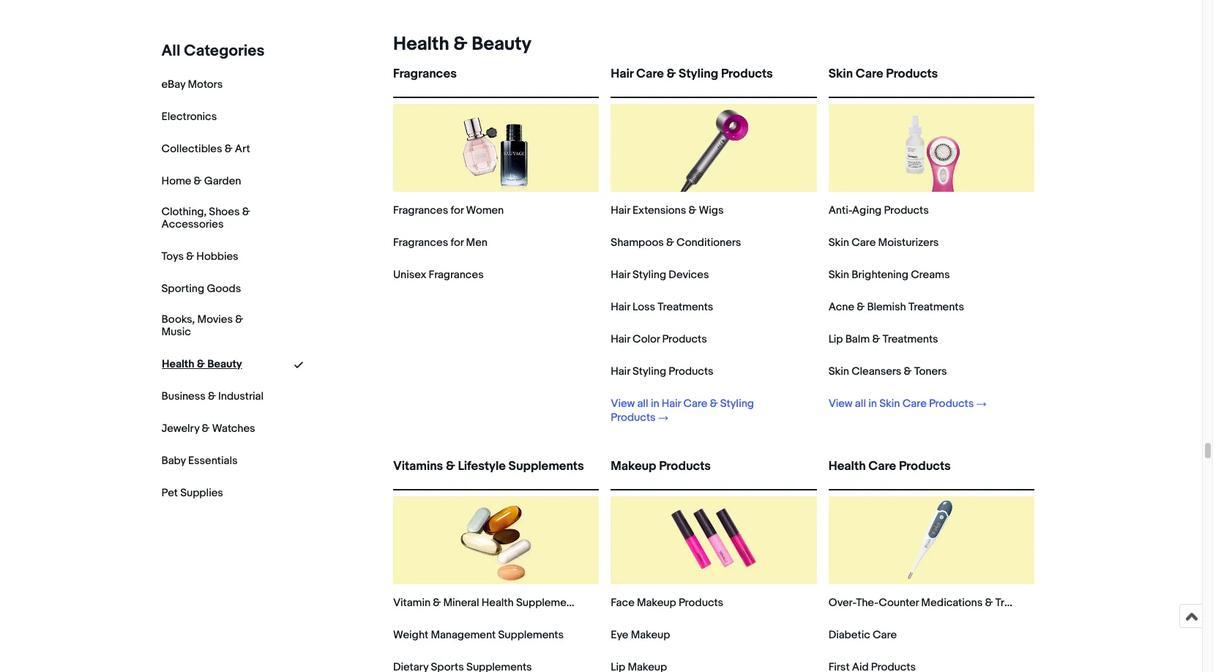 Task type: describe. For each thing, give the bounding box(es) containing it.
hair color products
[[611, 332, 707, 346]]

books,
[[162, 312, 195, 326]]

extensions
[[633, 204, 686, 217]]

1 vertical spatial supplements
[[516, 596, 582, 610]]

business
[[162, 389, 206, 403]]

0 vertical spatial makeup
[[611, 459, 656, 474]]

categories
[[184, 42, 265, 61]]

view for skin
[[829, 397, 853, 411]]

supplies
[[181, 486, 224, 500]]

treatments down creams on the top of page
[[909, 300, 964, 314]]

ebay
[[162, 78, 186, 92]]

treatments down acne & blemish treatments link
[[883, 332, 938, 346]]

ebay motors link
[[162, 78, 223, 92]]

skin care moisturizers link
[[829, 236, 939, 250]]

wigs
[[699, 204, 724, 217]]

shoes
[[209, 205, 240, 219]]

collectibles & art link
[[162, 142, 251, 156]]

conditioners
[[677, 236, 741, 250]]

hair loss treatments link
[[611, 300, 713, 314]]

lifestyle
[[458, 459, 506, 474]]

cleansers
[[852, 365, 902, 379]]

hair for hair extensions & wigs
[[611, 204, 630, 217]]

women
[[466, 204, 504, 217]]

clothing, shoes & accessories
[[162, 205, 250, 231]]

devices
[[669, 268, 709, 282]]

products inside "view all in hair care & styling products"
[[611, 411, 656, 425]]

over-
[[829, 596, 856, 610]]

skin cleansers & toners
[[829, 365, 947, 379]]

fragrances for fragrances
[[393, 67, 457, 81]]

care for diabetic care
[[873, 628, 897, 642]]

& inside clothing, shoes & accessories
[[242, 205, 250, 219]]

unisex fragrances link
[[393, 268, 484, 282]]

baby essentials link
[[162, 454, 238, 468]]

management
[[431, 628, 496, 642]]

medications
[[921, 596, 983, 610]]

fragrances for women link
[[393, 204, 504, 217]]

blemish
[[867, 300, 906, 314]]

sporting goods
[[162, 282, 241, 296]]

skin care moisturizers
[[829, 236, 939, 250]]

over-the-counter medications & treatments link
[[829, 596, 1051, 610]]

baby essentials
[[162, 454, 238, 468]]

art
[[235, 142, 251, 156]]

toys
[[162, 250, 184, 263]]

skin care products
[[829, 67, 938, 81]]

lip balm & treatments link
[[829, 332, 938, 346]]

all for skin
[[855, 397, 866, 411]]

hair inside "view all in hair care & styling products"
[[662, 397, 681, 411]]

shampoos & conditioners link
[[611, 236, 741, 250]]

1 horizontal spatial beauty
[[472, 33, 532, 56]]

movies
[[198, 312, 233, 326]]

pet supplies
[[162, 486, 224, 500]]

vitamins & lifestyle supplements image
[[452, 496, 540, 584]]

diabetic care link
[[829, 628, 897, 642]]

sporting goods link
[[162, 282, 241, 296]]

clothing, shoes & accessories link
[[162, 205, 264, 231]]

skin for skin cleansers & toners
[[829, 365, 849, 379]]

fragrances image
[[452, 104, 540, 192]]

skin for skin brightening creams
[[829, 268, 849, 282]]

aging
[[852, 204, 882, 217]]

hair care & styling products
[[611, 67, 773, 81]]

weight management supplements link
[[393, 628, 564, 642]]

toys & hobbies
[[162, 250, 239, 263]]

2 vertical spatial supplements
[[498, 628, 564, 642]]

in for &
[[651, 397, 659, 411]]

hair loss treatments
[[611, 300, 713, 314]]

anti-
[[829, 204, 852, 217]]

0 vertical spatial supplements
[[509, 459, 584, 474]]

over-the-counter medications & treatments
[[829, 596, 1051, 610]]

0 horizontal spatial beauty
[[207, 357, 242, 371]]

makeup products image
[[670, 496, 758, 584]]

care inside "view all in hair care & styling products"
[[683, 397, 708, 411]]

care for health care products
[[869, 459, 896, 474]]

lip balm & treatments
[[829, 332, 938, 346]]

counter
[[879, 596, 919, 610]]

jewelry & watches link
[[162, 421, 256, 435]]

hair for hair styling devices
[[611, 268, 630, 282]]

goods
[[207, 282, 241, 296]]

care for skin care products
[[856, 67, 883, 81]]

acne & blemish treatments link
[[829, 300, 964, 314]]

watches
[[212, 421, 256, 435]]

color
[[633, 332, 660, 346]]

1 vertical spatial health & beauty link
[[162, 357, 242, 371]]

makeup for eye makeup
[[631, 628, 670, 642]]

men
[[466, 236, 488, 250]]

0 vertical spatial health & beauty
[[393, 33, 532, 56]]

fragrances for men
[[393, 236, 488, 250]]

& inside "view all in hair care & styling products"
[[710, 397, 718, 411]]

fragrances for fragrances for women
[[393, 204, 448, 217]]

books, movies & music link
[[162, 312, 264, 339]]

collectibles & art
[[162, 142, 251, 156]]

hair styling products
[[611, 365, 714, 379]]

ebay motors
[[162, 78, 223, 92]]

eye makeup
[[611, 628, 670, 642]]

moisturizers
[[878, 236, 939, 250]]

fragrances for men link
[[393, 236, 488, 250]]

garden
[[204, 174, 241, 188]]

vitamins
[[393, 459, 443, 474]]

diabetic
[[829, 628, 870, 642]]

skin for skin care products
[[829, 67, 853, 81]]

vitamin & mineral health supplements
[[393, 596, 582, 610]]

skin brightening creams link
[[829, 268, 950, 282]]

hair styling products link
[[611, 365, 714, 379]]

hobbies
[[197, 250, 239, 263]]

vitamin & mineral health supplements link
[[393, 596, 582, 610]]

anti-aging products
[[829, 204, 929, 217]]

treatments down the devices at the right top of the page
[[658, 300, 713, 314]]

collectibles
[[162, 142, 223, 156]]

all for hair
[[637, 397, 648, 411]]

health care products image
[[888, 496, 975, 584]]

weight management supplements
[[393, 628, 564, 642]]

health care products link
[[829, 459, 1035, 486]]

sporting
[[162, 282, 205, 296]]

unisex
[[393, 268, 426, 282]]



Task type: locate. For each thing, give the bounding box(es) containing it.
1 for from the top
[[451, 204, 464, 217]]

treatments right the medications
[[995, 596, 1051, 610]]

electronics
[[162, 110, 217, 124]]

2 vertical spatial makeup
[[631, 628, 670, 642]]

0 horizontal spatial in
[[651, 397, 659, 411]]

health & beauty up fragrances link
[[393, 33, 532, 56]]

lip
[[829, 332, 843, 346]]

2 view from the left
[[829, 397, 853, 411]]

vitamins & lifestyle supplements
[[393, 459, 584, 474]]

makeup
[[611, 459, 656, 474], [637, 596, 676, 610], [631, 628, 670, 642]]

1 in from the left
[[651, 397, 659, 411]]

acne & blemish treatments
[[829, 300, 964, 314]]

1 all from the left
[[637, 397, 648, 411]]

for for women
[[451, 204, 464, 217]]

1 vertical spatial for
[[451, 236, 464, 250]]

styling inside "view all in hair care & styling products"
[[720, 397, 754, 411]]

0 horizontal spatial view
[[611, 397, 635, 411]]

business & industrial
[[162, 389, 264, 403]]

products
[[721, 67, 773, 81], [886, 67, 938, 81], [884, 204, 929, 217], [662, 332, 707, 346], [669, 365, 714, 379], [929, 397, 974, 411], [611, 411, 656, 425], [659, 459, 711, 474], [899, 459, 951, 474], [679, 596, 723, 610]]

view down cleansers
[[829, 397, 853, 411]]

hair for hair care & styling products
[[611, 67, 634, 81]]

view
[[611, 397, 635, 411], [829, 397, 853, 411]]

beauty up fragrances link
[[472, 33, 532, 56]]

hair for hair color products
[[611, 332, 630, 346]]

0 vertical spatial for
[[451, 204, 464, 217]]

all down cleansers
[[855, 397, 866, 411]]

hair care & styling products image
[[670, 104, 758, 192]]

vitamin
[[393, 596, 431, 610]]

styling
[[679, 67, 718, 81], [633, 268, 666, 282], [633, 365, 666, 379], [720, 397, 754, 411]]

1 horizontal spatial health & beauty
[[393, 33, 532, 56]]

view inside "view all in hair care & styling products"
[[611, 397, 635, 411]]

health & beauty link
[[387, 33, 532, 56], [162, 357, 242, 371]]

1 horizontal spatial view
[[829, 397, 853, 411]]

view all in hair care & styling products
[[611, 397, 754, 425]]

toners
[[914, 365, 947, 379]]

view for hair
[[611, 397, 635, 411]]

fragrances for fragrances for men
[[393, 236, 448, 250]]

home & garden link
[[162, 174, 241, 188]]

vitamins & lifestyle supplements link
[[393, 459, 599, 486]]

1 vertical spatial health & beauty
[[162, 357, 242, 371]]

care inside "link"
[[869, 459, 896, 474]]

1 horizontal spatial all
[[855, 397, 866, 411]]

jewelry
[[162, 421, 200, 435]]

baby
[[162, 454, 186, 468]]

health & beauty link up fragrances link
[[387, 33, 532, 56]]

accessories
[[162, 217, 224, 231]]

acne
[[829, 300, 854, 314]]

all inside "view all in hair care & styling products"
[[637, 397, 648, 411]]

hair styling devices link
[[611, 268, 709, 282]]

care for skin care moisturizers
[[852, 236, 876, 250]]

pet
[[162, 486, 178, 500]]

skin care products image
[[888, 104, 975, 192]]

all down hair styling products link
[[637, 397, 648, 411]]

for left women
[[451, 204, 464, 217]]

care for hair care & styling products
[[636, 67, 664, 81]]

weight
[[393, 628, 428, 642]]

1 horizontal spatial health & beauty link
[[387, 33, 532, 56]]

health care products
[[829, 459, 951, 474]]

view all in skin care products
[[829, 397, 974, 411]]

in down 'hair styling products'
[[651, 397, 659, 411]]

in
[[651, 397, 659, 411], [869, 397, 877, 411]]

in for products
[[869, 397, 877, 411]]

products inside "link"
[[899, 459, 951, 474]]

0 vertical spatial health & beauty link
[[387, 33, 532, 56]]

hair for hair styling products
[[611, 365, 630, 379]]

0 vertical spatial beauty
[[472, 33, 532, 56]]

fragrances for women
[[393, 204, 504, 217]]

hair inside hair care & styling products link
[[611, 67, 634, 81]]

2 all from the left
[[855, 397, 866, 411]]

health
[[393, 33, 449, 56], [162, 357, 194, 371], [829, 459, 866, 474], [482, 596, 514, 610]]

in down cleansers
[[869, 397, 877, 411]]

2 in from the left
[[869, 397, 877, 411]]

hair styling devices
[[611, 268, 709, 282]]

skin for skin care moisturizers
[[829, 236, 849, 250]]

for for men
[[451, 236, 464, 250]]

motors
[[188, 78, 223, 92]]

0 horizontal spatial health & beauty link
[[162, 357, 242, 371]]

beauty up the business & industrial link
[[207, 357, 242, 371]]

jewelry & watches
[[162, 421, 256, 435]]

hair extensions & wigs
[[611, 204, 724, 217]]

skin brightening creams
[[829, 268, 950, 282]]

1 horizontal spatial in
[[869, 397, 877, 411]]

makeup products
[[611, 459, 711, 474]]

care
[[636, 67, 664, 81], [856, 67, 883, 81], [852, 236, 876, 250], [683, 397, 708, 411], [903, 397, 927, 411], [869, 459, 896, 474], [873, 628, 897, 642]]

0 horizontal spatial all
[[637, 397, 648, 411]]

for left men
[[451, 236, 464, 250]]

shampoos
[[611, 236, 664, 250]]

books, movies & music
[[162, 312, 243, 339]]

eye
[[611, 628, 629, 642]]

beauty
[[472, 33, 532, 56], [207, 357, 242, 371]]

music
[[162, 325, 191, 339]]

clothing,
[[162, 205, 207, 219]]

industrial
[[219, 389, 264, 403]]

face
[[611, 596, 635, 610]]

hair extensions & wigs link
[[611, 204, 724, 217]]

health & beauty
[[393, 33, 532, 56], [162, 357, 242, 371]]

2 for from the top
[[451, 236, 464, 250]]

hair for hair loss treatments
[[611, 300, 630, 314]]

all
[[162, 42, 181, 61]]

mineral
[[443, 596, 479, 610]]

health & beauty link up the business & industrial link
[[162, 357, 242, 371]]

home
[[162, 174, 192, 188]]

shampoos & conditioners
[[611, 236, 741, 250]]

treatments
[[658, 300, 713, 314], [909, 300, 964, 314], [883, 332, 938, 346], [995, 596, 1051, 610]]

balm
[[845, 332, 870, 346]]

makeup for face makeup products
[[637, 596, 676, 610]]

health & beauty up the business & industrial link
[[162, 357, 242, 371]]

face makeup products
[[611, 596, 723, 610]]

1 view from the left
[[611, 397, 635, 411]]

home & garden
[[162, 174, 241, 188]]

health inside "link"
[[829, 459, 866, 474]]

skin
[[829, 67, 853, 81], [829, 236, 849, 250], [829, 268, 849, 282], [829, 365, 849, 379], [879, 397, 900, 411]]

essentials
[[188, 454, 238, 468]]

the-
[[856, 596, 879, 610]]

in inside "view all in hair care & styling products"
[[651, 397, 659, 411]]

&
[[453, 33, 468, 56], [667, 67, 676, 81], [225, 142, 233, 156], [194, 174, 202, 188], [689, 204, 696, 217], [242, 205, 250, 219], [666, 236, 674, 250], [186, 250, 194, 263], [857, 300, 865, 314], [236, 312, 243, 326], [872, 332, 880, 346], [197, 357, 205, 371], [904, 365, 912, 379], [208, 389, 216, 403], [710, 397, 718, 411], [202, 421, 210, 435], [446, 459, 455, 474], [433, 596, 441, 610], [985, 596, 993, 610]]

view all in hair care & styling products link
[[611, 397, 796, 425]]

0 horizontal spatial health & beauty
[[162, 357, 242, 371]]

1 vertical spatial beauty
[[207, 357, 242, 371]]

& inside books, movies & music
[[236, 312, 243, 326]]

fragrances link
[[393, 67, 599, 94]]

1 vertical spatial makeup
[[637, 596, 676, 610]]

makeup products link
[[611, 459, 817, 486]]

view down 'hair styling products'
[[611, 397, 635, 411]]

supplements
[[509, 459, 584, 474], [516, 596, 582, 610], [498, 628, 564, 642]]

pet supplies link
[[162, 486, 224, 500]]

all categories
[[162, 42, 265, 61]]



Task type: vqa. For each thing, say whether or not it's contained in the screenshot.
1st SRSXB100B from right
no



